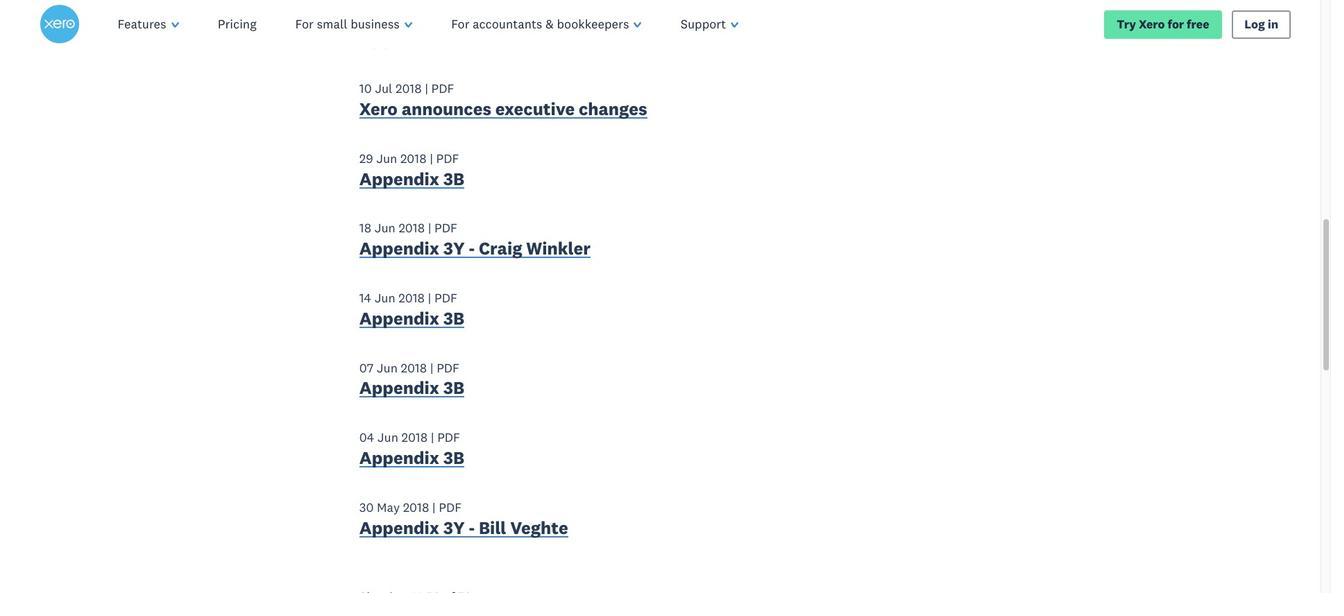 Task type: locate. For each thing, give the bounding box(es) containing it.
2018 for 07 jun 2018 | pdf appendix 3b
[[401, 360, 427, 376]]

3b
[[443, 28, 464, 50], [443, 168, 464, 190], [443, 307, 464, 330], [443, 377, 464, 399], [443, 447, 464, 469]]

3 appendix from the top
[[359, 238, 439, 260]]

- left 'bill' on the left
[[469, 517, 475, 539]]

pdf for 18 jun 2018 | pdf appendix 3y - craig winkler
[[435, 220, 457, 236]]

1 vertical spatial -
[[469, 517, 475, 539]]

jun
[[376, 151, 397, 166], [375, 220, 396, 236], [375, 290, 395, 306], [377, 360, 398, 376], [377, 430, 398, 446]]

2018 right 14
[[399, 290, 425, 306]]

xero left for
[[1139, 16, 1165, 31]]

2018 inside 04 jun 2018 | pdf appendix 3b
[[402, 430, 428, 446]]

- inside 30 may 2018 | pdf appendix 3y - bill veghte
[[469, 517, 475, 539]]

jun right the 29
[[376, 151, 397, 166]]

0 horizontal spatial for
[[295, 16, 314, 32]]

pdf down 07 jun 2018 | pdf appendix 3b
[[437, 430, 460, 446]]

pdf inside 30 may 2018 | pdf appendix 3y - bill veghte
[[439, 500, 462, 516]]

appendix down 12 jul 2018
[[359, 28, 439, 50]]

3 3b from the top
[[443, 307, 464, 330]]

2 appendix from the top
[[359, 168, 439, 190]]

2 3y from the top
[[443, 517, 465, 539]]

2018 inside "10 jul 2018 | pdf xero announces executive changes"
[[396, 81, 422, 97]]

2018 inside 07 jun 2018 | pdf appendix 3b
[[401, 360, 427, 376]]

0 vertical spatial jul
[[374, 11, 391, 27]]

| for 07 jun 2018 | pdf appendix 3b
[[430, 360, 434, 376]]

pdf for 10 jul 2018 | pdf xero announces executive changes
[[431, 81, 454, 97]]

appendix down the may
[[359, 517, 439, 539]]

| down 07 jun 2018 | pdf appendix 3b
[[431, 430, 434, 446]]

| inside 29 jun 2018 | pdf appendix 3b
[[430, 151, 433, 166]]

appendix down 18
[[359, 238, 439, 260]]

29
[[359, 151, 373, 166]]

3b inside 14 jun 2018 | pdf appendix 3b
[[443, 307, 464, 330]]

try xero for free
[[1117, 16, 1209, 31]]

1 horizontal spatial xero
[[1139, 16, 1165, 31]]

3b inside 29 jun 2018 | pdf appendix 3b
[[443, 168, 464, 190]]

1 vertical spatial 3y
[[443, 517, 465, 539]]

log in
[[1245, 16, 1279, 31]]

accountants
[[473, 16, 542, 32]]

3b for 04 jun 2018 | pdf appendix 3b
[[443, 447, 464, 469]]

veghte
[[510, 517, 568, 539]]

4 3b from the top
[[443, 377, 464, 399]]

| inside "10 jul 2018 | pdf xero announces executive changes"
[[425, 81, 428, 97]]

2 appendix 3b link from the top
[[359, 168, 464, 193]]

5 appendix from the top
[[359, 377, 439, 399]]

pdf up appendix 3y - craig winkler link
[[435, 220, 457, 236]]

-
[[469, 238, 475, 260], [469, 517, 475, 539]]

2018 for 18 jun 2018 | pdf appendix 3y - craig winkler
[[399, 220, 425, 236]]

0 vertical spatial -
[[469, 238, 475, 260]]

jul for 10 jul 2018 | pdf xero announces executive changes
[[375, 81, 392, 97]]

3y
[[443, 238, 465, 260], [443, 517, 465, 539]]

14
[[359, 290, 371, 306]]

jul right "12"
[[374, 11, 391, 27]]

appendix 3b link down 04
[[359, 447, 464, 472]]

7 appendix from the top
[[359, 517, 439, 539]]

jun inside 04 jun 2018 | pdf appendix 3b
[[377, 430, 398, 446]]

support
[[681, 16, 726, 32]]

2018 up appendix 3b
[[395, 11, 421, 27]]

2 for from the left
[[451, 16, 470, 32]]

jul inside "10 jul 2018 | pdf xero announces executive changes"
[[375, 81, 392, 97]]

appendix for 29 jun 2018 | pdf appendix 3b
[[359, 168, 439, 190]]

for left the accountants
[[451, 16, 470, 32]]

appendix inside 30 may 2018 | pdf appendix 3y - bill veghte
[[359, 517, 439, 539]]

appendix down 14
[[359, 307, 439, 330]]

2018 right 07
[[401, 360, 427, 376]]

features
[[118, 16, 166, 32]]

2018 right 04
[[402, 430, 428, 446]]

0 horizontal spatial xero
[[359, 98, 398, 120]]

1 horizontal spatial for
[[451, 16, 470, 32]]

3y left craig
[[443, 238, 465, 260]]

pdf inside 07 jun 2018 | pdf appendix 3b
[[437, 360, 459, 376]]

| up appendix 3y - craig winkler link
[[428, 220, 431, 236]]

for small business button
[[276, 0, 432, 49]]

appendix inside 18 jun 2018 | pdf appendix 3y - craig winkler
[[359, 238, 439, 260]]

6 appendix from the top
[[359, 447, 439, 469]]

29 jun 2018 | pdf appendix 3b
[[359, 151, 464, 190]]

appendix for 14 jun 2018 | pdf appendix 3b
[[359, 307, 439, 330]]

3y inside 18 jun 2018 | pdf appendix 3y - craig winkler
[[443, 238, 465, 260]]

appendix
[[359, 28, 439, 50], [359, 168, 439, 190], [359, 238, 439, 260], [359, 307, 439, 330], [359, 377, 439, 399], [359, 447, 439, 469], [359, 517, 439, 539]]

- inside 18 jun 2018 | pdf appendix 3y - craig winkler
[[469, 238, 475, 260]]

| down 14 jun 2018 | pdf appendix 3b
[[430, 360, 434, 376]]

pdf inside 29 jun 2018 | pdf appendix 3b
[[436, 151, 459, 166]]

2018 for 12 jul 2018
[[395, 11, 421, 27]]

| up "appendix 3y - bill veghte" link
[[432, 500, 436, 516]]

2018 right 18
[[399, 220, 425, 236]]

pdf down appendix 3y - craig winkler link
[[434, 290, 457, 306]]

2018 for 04 jun 2018 | pdf appendix 3b
[[402, 430, 428, 446]]

2018 inside 30 may 2018 | pdf appendix 3y - bill veghte
[[403, 500, 429, 516]]

1 vertical spatial jul
[[375, 81, 392, 97]]

2018 for 10 jul 2018 | pdf xero announces executive changes
[[396, 81, 422, 97]]

pdf
[[430, 11, 453, 27], [431, 81, 454, 97], [436, 151, 459, 166], [435, 220, 457, 236], [434, 290, 457, 306], [437, 360, 459, 376], [437, 430, 460, 446], [439, 500, 462, 516]]

jun for 29 jun 2018 | pdf appendix 3b
[[376, 151, 397, 166]]

jun inside 29 jun 2018 | pdf appendix 3b
[[376, 151, 397, 166]]

|
[[425, 81, 428, 97], [430, 151, 433, 166], [428, 220, 431, 236], [428, 290, 431, 306], [430, 360, 434, 376], [431, 430, 434, 446], [432, 500, 436, 516]]

12
[[359, 11, 371, 27]]

for
[[295, 16, 314, 32], [451, 16, 470, 32]]

jun right 07
[[377, 360, 398, 376]]

1 vertical spatial xero
[[359, 98, 398, 120]]

jun for 18 jun 2018 | pdf appendix 3y - craig winkler
[[375, 220, 396, 236]]

3b for 14 jun 2018 | pdf appendix 3b
[[443, 307, 464, 330]]

- for craig
[[469, 238, 475, 260]]

2018 for 14 jun 2018 | pdf appendix 3b
[[399, 290, 425, 306]]

for inside 'dropdown button'
[[295, 16, 314, 32]]

| for 29 jun 2018 | pdf appendix 3b
[[430, 151, 433, 166]]

2 - from the top
[[469, 517, 475, 539]]

3b inside 04 jun 2018 | pdf appendix 3b
[[443, 447, 464, 469]]

| down announces
[[430, 151, 433, 166]]

2018 for 29 jun 2018 | pdf appendix 3b
[[400, 151, 427, 166]]

for accountants & bookkeepers button
[[432, 0, 661, 49]]

appendix inside 14 jun 2018 | pdf appendix 3b
[[359, 307, 439, 330]]

pdf up announces
[[431, 81, 454, 97]]

appendix down 07
[[359, 377, 439, 399]]

1 - from the top
[[469, 238, 475, 260]]

1 appendix from the top
[[359, 28, 439, 50]]

0 vertical spatial 3y
[[443, 238, 465, 260]]

xero announces executive changes link
[[359, 98, 647, 123]]

executive
[[495, 98, 575, 120]]

| inside 18 jun 2018 | pdf appendix 3y - craig winkler
[[428, 220, 431, 236]]

2018 inside 18 jun 2018 | pdf appendix 3y - craig winkler
[[399, 220, 425, 236]]

for for for small business
[[295, 16, 314, 32]]

jul right "10"
[[375, 81, 392, 97]]

for small business
[[295, 16, 400, 32]]

| for 04 jun 2018 | pdf appendix 3b
[[431, 430, 434, 446]]

0 vertical spatial xero
[[1139, 16, 1165, 31]]

pdf for 07 jun 2018 | pdf appendix 3b
[[437, 360, 459, 376]]

for inside dropdown button
[[451, 16, 470, 32]]

2018 up announces
[[396, 81, 422, 97]]

4 appendix from the top
[[359, 307, 439, 330]]

pdf inside 18 jun 2018 | pdf appendix 3y - craig winkler
[[435, 220, 457, 236]]

3 appendix 3b link from the top
[[359, 307, 464, 333]]

18
[[359, 220, 371, 236]]

pdf inside 14 jun 2018 | pdf appendix 3b
[[434, 290, 457, 306]]

2018
[[395, 11, 421, 27], [396, 81, 422, 97], [400, 151, 427, 166], [399, 220, 425, 236], [399, 290, 425, 306], [401, 360, 427, 376], [402, 430, 428, 446], [403, 500, 429, 516]]

| up announces
[[425, 81, 428, 97]]

2 3b from the top
[[443, 168, 464, 190]]

- left craig
[[469, 238, 475, 260]]

appendix 3b link down 14
[[359, 307, 464, 333]]

| for 14 jun 2018 | pdf appendix 3b
[[428, 290, 431, 306]]

- for bill
[[469, 517, 475, 539]]

log in link
[[1232, 10, 1291, 39]]

appendix down 04
[[359, 447, 439, 469]]

jun right 04
[[377, 430, 398, 446]]

1 3y from the top
[[443, 238, 465, 260]]

appendix 3b link for 04 jun 2018 | pdf appendix 3b
[[359, 447, 464, 472]]

2018 right the may
[[403, 500, 429, 516]]

| inside 07 jun 2018 | pdf appendix 3b
[[430, 360, 434, 376]]

| inside 30 may 2018 | pdf appendix 3y - bill veghte
[[432, 500, 436, 516]]

2018 right the 29
[[400, 151, 427, 166]]

3y left 'bill' on the left
[[443, 517, 465, 539]]

2018 inside 29 jun 2018 | pdf appendix 3b
[[400, 151, 427, 166]]

appendix inside 29 jun 2018 | pdf appendix 3b
[[359, 168, 439, 190]]

pdf down announces
[[436, 151, 459, 166]]

3b inside 07 jun 2018 | pdf appendix 3b
[[443, 377, 464, 399]]

&
[[546, 16, 554, 32]]

xero down "10"
[[359, 98, 398, 120]]

jun inside 07 jun 2018 | pdf appendix 3b
[[377, 360, 398, 376]]

appendix inside appendix 3b link
[[359, 28, 439, 50]]

3y for craig
[[443, 238, 465, 260]]

appendix 3b link
[[359, 28, 464, 53], [359, 168, 464, 193], [359, 307, 464, 333], [359, 377, 464, 403], [359, 447, 464, 472]]

07
[[359, 360, 374, 376]]

xero
[[1139, 16, 1165, 31], [359, 98, 398, 120]]

pricing link
[[198, 0, 276, 49]]

jun inside 18 jun 2018 | pdf appendix 3y - craig winkler
[[375, 220, 396, 236]]

appendix for 07 jun 2018 | pdf appendix 3b
[[359, 377, 439, 399]]

appendix 3b link down 07
[[359, 377, 464, 403]]

jul
[[374, 11, 391, 27], [375, 81, 392, 97]]

3y inside 30 may 2018 | pdf appendix 3y - bill veghte
[[443, 517, 465, 539]]

pdf for 30 may 2018 | pdf appendix 3y - bill veghte
[[439, 500, 462, 516]]

3y for bill
[[443, 517, 465, 539]]

jun inside 14 jun 2018 | pdf appendix 3b
[[375, 290, 395, 306]]

pdf up "appendix 3y - bill veghte" link
[[439, 500, 462, 516]]

for left 'small' at the left top of the page
[[295, 16, 314, 32]]

2018 inside 14 jun 2018 | pdf appendix 3b
[[399, 290, 425, 306]]

pdf down 14 jun 2018 | pdf appendix 3b
[[437, 360, 459, 376]]

5 3b from the top
[[443, 447, 464, 469]]

appendix inside 07 jun 2018 | pdf appendix 3b
[[359, 377, 439, 399]]

jun right 14
[[375, 290, 395, 306]]

small
[[317, 16, 347, 32]]

jun right 18
[[375, 220, 396, 236]]

log
[[1245, 16, 1265, 31]]

appendix 3b link down 12 jul 2018
[[359, 28, 464, 53]]

jun for 04 jun 2018 | pdf appendix 3b
[[377, 430, 398, 446]]

1 for from the left
[[295, 16, 314, 32]]

4 appendix 3b link from the top
[[359, 377, 464, 403]]

| inside 04 jun 2018 | pdf appendix 3b
[[431, 430, 434, 446]]

12 jul 2018
[[359, 11, 421, 27]]

appendix for 04 jun 2018 | pdf appendix 3b
[[359, 447, 439, 469]]

appendix down the 29
[[359, 168, 439, 190]]

xero homepage image
[[40, 5, 79, 44]]

| inside 14 jun 2018 | pdf appendix 3b
[[428, 290, 431, 306]]

pdf inside "10 jul 2018 | pdf xero announces executive changes"
[[431, 81, 454, 97]]

5 appendix 3b link from the top
[[359, 447, 464, 472]]

appendix inside 04 jun 2018 | pdf appendix 3b
[[359, 447, 439, 469]]

| right 14
[[428, 290, 431, 306]]

features button
[[98, 0, 198, 49]]

appendix 3b link down the 29
[[359, 168, 464, 193]]

jun for 14 jun 2018 | pdf appendix 3b
[[375, 290, 395, 306]]

pdf inside 04 jun 2018 | pdf appendix 3b
[[437, 430, 460, 446]]



Task type: describe. For each thing, give the bounding box(es) containing it.
for for for accountants & bookkeepers
[[451, 16, 470, 32]]

04 jun 2018 | pdf appendix 3b
[[359, 430, 464, 469]]

try
[[1117, 16, 1136, 31]]

appendix for 30 may 2018 | pdf appendix 3y - bill veghte
[[359, 517, 439, 539]]

appendix for 18 jun 2018 | pdf appendix 3y - craig winkler
[[359, 238, 439, 260]]

2018 for 30 may 2018 | pdf appendix 3y - bill veghte
[[403, 500, 429, 516]]

try xero for free link
[[1104, 10, 1222, 39]]

appendix 3b
[[359, 28, 464, 50]]

craig
[[479, 238, 522, 260]]

winkler
[[526, 238, 591, 260]]

bookkeepers
[[557, 16, 629, 32]]

pdf up appendix 3b
[[430, 11, 453, 27]]

1 3b from the top
[[443, 28, 464, 50]]

changes
[[579, 98, 647, 120]]

10 jul 2018 | pdf xero announces executive changes
[[359, 81, 647, 120]]

07 jun 2018 | pdf appendix 3b
[[359, 360, 464, 399]]

appendix 3b link for 29 jun 2018 | pdf appendix 3b
[[359, 168, 464, 193]]

3b for 07 jun 2018 | pdf appendix 3b
[[443, 377, 464, 399]]

pricing
[[218, 16, 257, 32]]

18 jun 2018 | pdf appendix 3y - craig winkler
[[359, 220, 591, 260]]

04
[[359, 430, 374, 446]]

pdf for 04 jun 2018 | pdf appendix 3b
[[437, 430, 460, 446]]

for accountants & bookkeepers
[[451, 16, 629, 32]]

pdf for 14 jun 2018 | pdf appendix 3b
[[434, 290, 457, 306]]

30
[[359, 500, 374, 516]]

for
[[1168, 16, 1184, 31]]

business
[[351, 16, 400, 32]]

pdf for 29 jun 2018 | pdf appendix 3b
[[436, 151, 459, 166]]

appendix 3y - bill veghte link
[[359, 517, 568, 542]]

appendix 3b link for 14 jun 2018 | pdf appendix 3b
[[359, 307, 464, 333]]

xero inside "10 jul 2018 | pdf xero announces executive changes"
[[359, 98, 398, 120]]

support button
[[661, 0, 758, 49]]

jun for 07 jun 2018 | pdf appendix 3b
[[377, 360, 398, 376]]

14 jun 2018 | pdf appendix 3b
[[359, 290, 464, 330]]

| for 30 may 2018 | pdf appendix 3y - bill veghte
[[432, 500, 436, 516]]

jul for 12 jul 2018
[[374, 11, 391, 27]]

30 may 2018 | pdf appendix 3y - bill veghte
[[359, 500, 568, 539]]

in
[[1268, 16, 1279, 31]]

3b for 29 jun 2018 | pdf appendix 3b
[[443, 168, 464, 190]]

| for 18 jun 2018 | pdf appendix 3y - craig winkler
[[428, 220, 431, 236]]

1 appendix 3b link from the top
[[359, 28, 464, 53]]

bill
[[479, 517, 506, 539]]

announces
[[402, 98, 491, 120]]

10
[[359, 81, 372, 97]]

appendix 3y - craig winkler link
[[359, 238, 591, 263]]

| for 10 jul 2018 | pdf xero announces executive changes
[[425, 81, 428, 97]]

free
[[1187, 16, 1209, 31]]

appendix 3b link for 07 jun 2018 | pdf appendix 3b
[[359, 377, 464, 403]]

may
[[377, 500, 400, 516]]



Task type: vqa. For each thing, say whether or not it's contained in the screenshot.
to in the right of the page
no



